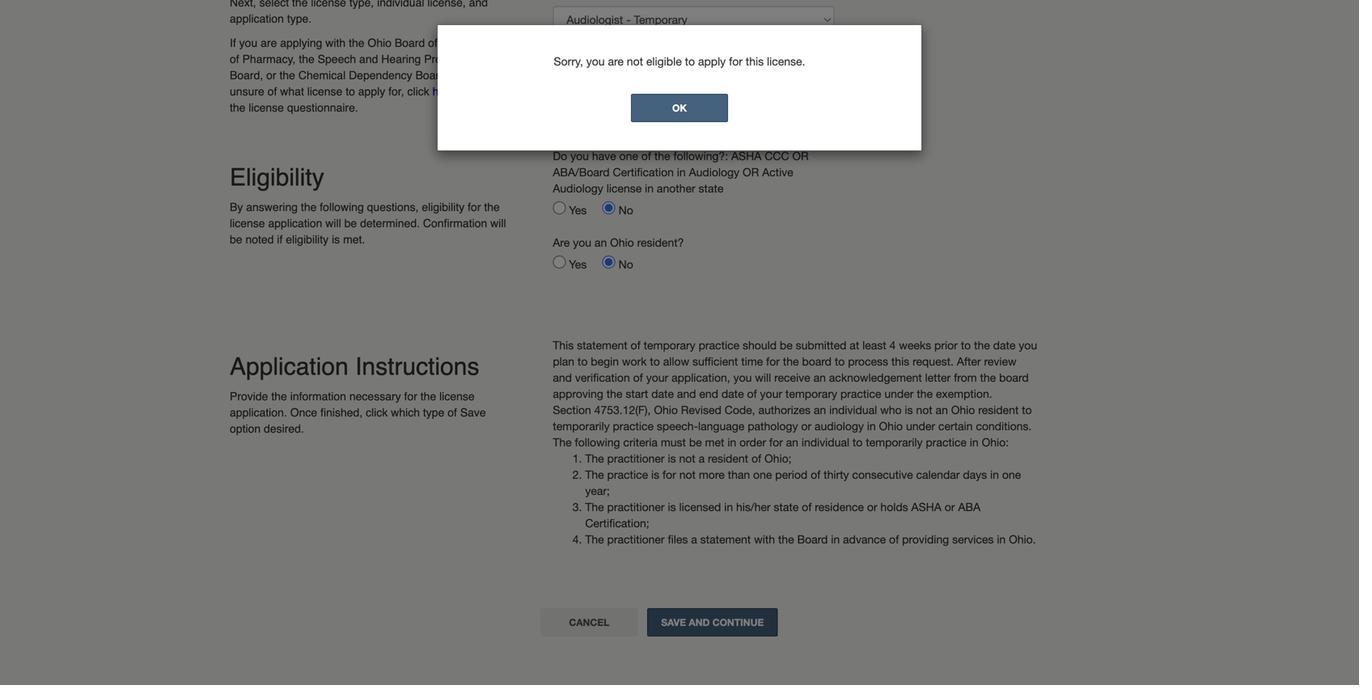 Task type: locate. For each thing, give the bounding box(es) containing it.
individual up audiology
[[830, 403, 877, 417]]

1 vertical spatial temporarily
[[866, 436, 923, 449]]

or left 'active'
[[743, 165, 759, 179]]

2 horizontal spatial are
[[608, 55, 624, 68]]

1 vertical spatial application
[[230, 353, 349, 381]]

the up certification
[[655, 149, 670, 163]]

license up save
[[439, 390, 475, 403]]

hearing
[[381, 53, 421, 66]]

of up start
[[633, 371, 643, 384]]

statement up begin
[[577, 339, 628, 352]]

audiology
[[689, 165, 740, 179], [553, 182, 604, 195]]

ohio;
[[765, 452, 792, 465]]

1 horizontal spatial this
[[892, 355, 910, 368]]

Yes radio
[[553, 201, 566, 214]]

0 horizontal spatial one
[[619, 149, 638, 163]]

board up hearing
[[395, 36, 425, 49]]

an
[[583, 48, 593, 60], [595, 236, 607, 249], [814, 371, 826, 384], [814, 403, 826, 417], [936, 403, 948, 417], [786, 436, 799, 449]]

with up 'speech'
[[326, 36, 346, 49]]

this down 4
[[892, 355, 910, 368]]

asha right holds
[[912, 500, 942, 514]]

no
[[619, 204, 633, 217], [619, 258, 633, 271]]

statement
[[577, 339, 628, 352], [700, 533, 751, 546]]

the up application
[[301, 201, 317, 214]]

option
[[230, 422, 261, 435]]

ok button
[[631, 94, 728, 122]]

in left the advance
[[831, 533, 840, 546]]

1 horizontal spatial are
[[471, 69, 487, 82]]

0 horizontal spatial board
[[802, 355, 832, 368]]

of right type
[[448, 406, 457, 419]]

1 vertical spatial with
[[754, 533, 775, 546]]

this
[[553, 339, 574, 352]]

time
[[741, 355, 763, 368]]

1 vertical spatial following
[[575, 436, 620, 449]]

practitioner down certification;
[[607, 533, 665, 546]]

0 horizontal spatial application
[[230, 353, 349, 381]]

None button
[[541, 609, 638, 637], [648, 609, 778, 637], [541, 609, 638, 637], [648, 609, 778, 637]]

and down professionals
[[449, 69, 468, 82]]

to right eligible
[[685, 55, 695, 68]]

no up are you an ohio resident?
[[619, 204, 633, 217]]

1 vertical spatial individual
[[802, 436, 850, 449]]

necessary
[[349, 390, 401, 403]]

of left thirty
[[811, 468, 821, 481]]

one
[[619, 149, 638, 163], [753, 468, 772, 481], [1002, 468, 1021, 481]]

are
[[553, 236, 570, 249]]

1 vertical spatial are
[[608, 55, 624, 68]]

practitioner
[[607, 452, 665, 465], [607, 500, 665, 514], [607, 533, 665, 546]]

not
[[627, 55, 643, 68], [916, 403, 933, 417], [679, 452, 696, 465], [680, 468, 696, 481]]

1 vertical spatial click
[[366, 406, 388, 419]]

date up review
[[993, 339, 1016, 352]]

0 vertical spatial temporary
[[644, 339, 696, 352]]

than
[[728, 468, 750, 481]]

will right application
[[326, 217, 341, 230]]

1 horizontal spatial your
[[760, 387, 783, 401]]

0 vertical spatial or
[[793, 149, 809, 163]]

you for sorry,
[[586, 55, 605, 68]]

temporary
[[644, 339, 696, 352], [786, 387, 838, 401]]

here link
[[433, 85, 455, 98]]

the up 'speech'
[[349, 36, 365, 49]]

the down review
[[980, 371, 996, 384]]

0 vertical spatial asha
[[731, 149, 762, 163]]

0 horizontal spatial state
[[699, 182, 724, 195]]

certification
[[613, 165, 674, 179]]

end
[[699, 387, 719, 401]]

of right the advance
[[889, 533, 899, 546]]

1 horizontal spatial asha
[[912, 500, 942, 514]]

board
[[395, 36, 425, 49], [486, 36, 516, 49], [416, 69, 446, 82], [797, 533, 828, 546]]

board down review
[[999, 371, 1029, 384]]

practitioner down criteria
[[607, 452, 665, 465]]

board down submitted
[[802, 355, 832, 368]]

click
[[407, 85, 429, 98], [366, 406, 388, 419]]

asha inside do you have one of the following?: asha ccc or aba/board certification in audiology or active audiology license in another state
[[731, 149, 762, 163]]

of inside provide the information necessary for the license application. once finished, click which type of save option desired.
[[448, 406, 457, 419]]

the up after
[[974, 339, 990, 352]]

for up which
[[404, 390, 417, 403]]

0 vertical spatial statement
[[577, 339, 628, 352]]

practice up the year;
[[607, 468, 648, 481]]

with inside if you are applying with the ohio board of nursing, board of pharmacy, the speech and hearing professionals board, or the chemical dependency board and are unsure of what license to apply for, click
[[326, 36, 346, 49]]

chemical
[[298, 69, 346, 82]]

sorry,
[[554, 55, 583, 68]]

with
[[326, 36, 346, 49], [754, 533, 775, 546]]

state inside this statement of temporary practice should be submitted at least 4 weeks prior to the date you plan to begin work to allow sufficient time for the board to process this request. after review and verification of your application, you will receive an acknowledgement letter from the board approving the start date and end date of your temporary practice under the exemption. section 4753.12(f), ohio revised code, authorizes an individual who is not an ohio resident to temporarily practice speech-language pathology or audiology in ohio under certain conditions. the following criteria must be met in order for an individual to temporarily practice in ohio: the practitioner is not a resident of ohio; the practice is for not more than one period of thirty consecutive calendar days in one year; the practitioner is licensed in his/her state of residence or holds asha or aba certification; the practitioner files a statement with the board in advance of providing services in ohio.
[[774, 500, 799, 514]]

0 horizontal spatial or
[[743, 165, 759, 179]]

0 horizontal spatial click
[[366, 406, 388, 419]]

do
[[553, 149, 567, 163]]

a
[[699, 452, 705, 465], [691, 533, 697, 546]]

Yes radio
[[553, 256, 566, 269]]

0 vertical spatial no radio
[[603, 201, 616, 214]]

0 vertical spatial with
[[326, 36, 346, 49]]

pharmacy,
[[242, 53, 296, 66]]

questionnaire.
[[287, 101, 358, 114]]

by
[[230, 201, 243, 214]]

0 vertical spatial click
[[407, 85, 429, 98]]

1 horizontal spatial date
[[722, 387, 744, 401]]

0 vertical spatial yes
[[569, 204, 599, 217]]

0 horizontal spatial a
[[691, 533, 697, 546]]

are for not
[[608, 55, 624, 68]]

1 vertical spatial no
[[619, 258, 633, 271]]

2 vertical spatial are
[[471, 69, 487, 82]]

you for are
[[573, 236, 592, 249]]

be left "noted"
[[230, 233, 242, 246]]

eligibility down application
[[286, 233, 329, 246]]

2 no from the top
[[619, 258, 633, 271]]

under left 'certain'
[[906, 420, 935, 433]]

to right work at bottom
[[650, 355, 660, 368]]

license down certification
[[607, 182, 642, 195]]

will down time
[[755, 371, 771, 384]]

1 horizontal spatial statement
[[700, 533, 751, 546]]

1 horizontal spatial click
[[407, 85, 429, 98]]

1 vertical spatial apply
[[358, 85, 385, 98]]

for left 'license.'
[[729, 55, 743, 68]]

1 no from the top
[[619, 204, 633, 217]]

1 horizontal spatial application
[[596, 48, 645, 60]]

one down "ohio;"
[[753, 468, 772, 481]]

1 horizontal spatial audiology
[[689, 165, 740, 179]]

license inside to access the license questionnaire.
[[249, 101, 284, 114]]

who
[[880, 403, 902, 417]]

or down pharmacy,
[[266, 69, 276, 82]]

1 horizontal spatial eligibility
[[422, 201, 465, 214]]

0 horizontal spatial apply
[[358, 85, 385, 98]]

1 vertical spatial board
[[999, 371, 1029, 384]]

2 no radio from the top
[[603, 256, 616, 269]]

in right days
[[990, 468, 999, 481]]

2 horizontal spatial date
[[993, 339, 1016, 352]]

will right the confirmation
[[491, 217, 506, 230]]

you inside if you are applying with the ohio board of nursing, board of pharmacy, the speech and hearing professionals board, or the chemical dependency board and are unsure of what license to apply for, click
[[239, 36, 258, 49]]

1 horizontal spatial following
[[575, 436, 620, 449]]

0 horizontal spatial your
[[646, 371, 669, 384]]

one up certification
[[619, 149, 638, 163]]

0 vertical spatial eligibility
[[422, 201, 465, 214]]

0 horizontal spatial audiology
[[553, 182, 604, 195]]

applying
[[280, 36, 322, 49]]

this inside this statement of temporary practice should be submitted at least 4 weeks prior to the date you plan to begin work to allow sufficient time for the board to process this request. after review and verification of your application, you will receive an acknowledgement letter from the board approving the start date and end date of your temporary practice under the exemption. section 4753.12(f), ohio revised code, authorizes an individual who is not an ohio resident to temporarily practice speech-language pathology or audiology in ohio under certain conditions. the following criteria must be met in order for an individual to temporarily practice in ohio: the practitioner is not a resident of ohio; the practice is for not more than one period of thirty consecutive calendar days in one year; the practitioner is licensed in his/her state of residence or holds asha or aba certification; the practitioner files a statement with the board in advance of providing services in ohio.
[[892, 355, 910, 368]]

1 vertical spatial audiology
[[553, 182, 604, 195]]

select
[[553, 48, 580, 60]]

click inside provide the information necessary for the license application. once finished, click which type of save option desired.
[[366, 406, 388, 419]]

0 horizontal spatial this
[[746, 55, 764, 68]]

yes right yes radio at the left top of the page
[[569, 258, 599, 271]]

1 vertical spatial yes
[[569, 258, 599, 271]]

2 horizontal spatial will
[[755, 371, 771, 384]]

0 horizontal spatial temporary
[[644, 339, 696, 352]]

yes for are you an ohio resident?
[[569, 258, 599, 271]]

1 horizontal spatial state
[[774, 500, 799, 514]]

information
[[290, 390, 346, 403]]

0 horizontal spatial with
[[326, 36, 346, 49]]

1 vertical spatial practitioner
[[607, 500, 665, 514]]

1 vertical spatial eligibility
[[286, 233, 329, 246]]

in left ohio:
[[970, 436, 979, 449]]

0 horizontal spatial date
[[652, 387, 674, 401]]

of up certification
[[642, 149, 651, 163]]

be
[[344, 217, 357, 230], [230, 233, 242, 246], [780, 339, 793, 352], [689, 436, 702, 449]]

his/her
[[736, 500, 771, 514]]

sorry, you are not eligible to apply for this license.
[[554, 55, 806, 68]]

holds
[[881, 500, 908, 514]]

certain
[[939, 420, 973, 433]]

temporary down receive
[[786, 387, 838, 401]]

of down the "order"
[[752, 452, 762, 465]]

license inside by answering the following questions, eligibility for the license application will be determined. confirmation will be noted if eligibility is met.
[[230, 217, 265, 230]]

1 horizontal spatial temporary
[[786, 387, 838, 401]]

1 vertical spatial or
[[743, 165, 759, 179]]

resident up the than in the right of the page
[[708, 452, 749, 465]]

1 vertical spatial temporary
[[786, 387, 838, 401]]

2 yes from the top
[[569, 258, 599, 271]]

0 vertical spatial application
[[596, 48, 645, 60]]

audiology down following?:
[[689, 165, 740, 179]]

0 vertical spatial following
[[320, 201, 364, 214]]

temporarily down who
[[866, 436, 923, 449]]

0 vertical spatial resident
[[978, 403, 1019, 417]]

0 horizontal spatial asha
[[731, 149, 762, 163]]

for up "ohio;"
[[769, 436, 783, 449]]

a right files
[[691, 533, 697, 546]]

revised
[[681, 403, 722, 417]]

or
[[266, 69, 276, 82], [801, 420, 812, 433], [867, 500, 878, 514], [945, 500, 955, 514]]

board inside this statement of temporary practice should be submitted at least 4 weeks prior to the date you plan to begin work to allow sufficient time for the board to process this request. after review and verification of your application, you will receive an acknowledgement letter from the board approving the start date and end date of your temporary practice under the exemption. section 4753.12(f), ohio revised code, authorizes an individual who is not an ohio resident to temporarily practice speech-language pathology or audiology in ohio under certain conditions. the following criteria must be met in order for an individual to temporarily practice in ohio: the practitioner is not a resident of ohio; the practice is for not more than one period of thirty consecutive calendar days in one year; the practitioner is licensed in his/her state of residence or holds asha or aba certification; the practitioner files a statement with the board in advance of providing services in ohio.
[[797, 533, 828, 546]]

to right plan
[[578, 355, 588, 368]]

the
[[553, 436, 572, 449], [585, 452, 604, 465], [585, 468, 604, 481], [585, 500, 604, 514], [585, 533, 604, 546]]

be right "should"
[[780, 339, 793, 352]]

1 yes from the top
[[569, 204, 599, 217]]

0 vertical spatial a
[[699, 452, 705, 465]]

yes
[[569, 204, 599, 217], [569, 258, 599, 271]]

state down following?:
[[699, 182, 724, 195]]

in up another
[[677, 165, 686, 179]]

0 horizontal spatial temporarily
[[553, 420, 610, 433]]

1 vertical spatial state
[[774, 500, 799, 514]]

and down application,
[[677, 387, 696, 401]]

letter
[[925, 371, 951, 384]]

following?:
[[674, 149, 728, 163]]

3 practitioner from the top
[[607, 533, 665, 546]]

1 practitioner from the top
[[607, 452, 665, 465]]

speech-
[[657, 420, 698, 433]]

access
[[471, 85, 506, 98]]

1 vertical spatial no radio
[[603, 256, 616, 269]]

of
[[428, 36, 438, 49], [230, 53, 239, 66], [268, 85, 277, 98], [642, 149, 651, 163], [631, 339, 641, 352], [633, 371, 643, 384], [747, 387, 757, 401], [448, 406, 457, 419], [752, 452, 762, 465], [811, 468, 821, 481], [802, 500, 812, 514], [889, 533, 899, 546]]

0 horizontal spatial will
[[326, 217, 341, 230]]

determined.
[[360, 217, 420, 230]]

1 horizontal spatial temporarily
[[866, 436, 923, 449]]

state down period at the bottom right
[[774, 500, 799, 514]]

board up here
[[416, 69, 446, 82]]

you inside do you have one of the following?: asha ccc or aba/board certification in audiology or active audiology license in another state
[[571, 149, 589, 163]]

state inside do you have one of the following?: asha ccc or aba/board certification in audiology or active audiology license in another state
[[699, 182, 724, 195]]

1 no radio from the top
[[603, 201, 616, 214]]

to inside to access the license questionnaire.
[[458, 85, 468, 98]]

0 vertical spatial no
[[619, 204, 633, 217]]

to down audiology
[[853, 436, 863, 449]]

must
[[661, 436, 686, 449]]

license.
[[767, 55, 806, 68]]

license down unsure
[[249, 101, 284, 114]]

0 vertical spatial state
[[699, 182, 724, 195]]

the up what
[[280, 69, 295, 82]]

0 horizontal spatial eligibility
[[286, 233, 329, 246]]

ccc
[[765, 149, 789, 163]]

to up questionnaire.
[[346, 85, 355, 98]]

is left met. on the top left of the page
[[332, 233, 340, 246]]

1 vertical spatial asha
[[912, 500, 942, 514]]

0 vertical spatial are
[[261, 36, 277, 49]]

1 horizontal spatial or
[[793, 149, 809, 163]]

1 vertical spatial your
[[760, 387, 783, 401]]

is inside by answering the following questions, eligibility for the license application will be determined. confirmation will be noted if eligibility is met.
[[332, 233, 340, 246]]

and down plan
[[553, 371, 572, 384]]

an up "ohio;"
[[786, 436, 799, 449]]

temporarily down section
[[553, 420, 610, 433]]

eligible
[[646, 55, 682, 68]]

2 vertical spatial practitioner
[[607, 533, 665, 546]]

resident
[[978, 403, 1019, 417], [708, 452, 749, 465]]

no radio for an
[[603, 256, 616, 269]]

this
[[746, 55, 764, 68], [892, 355, 910, 368]]

language
[[698, 420, 745, 433]]

0 vertical spatial your
[[646, 371, 669, 384]]

0 vertical spatial practitioner
[[607, 452, 665, 465]]

allow
[[663, 355, 690, 368]]

1 vertical spatial this
[[892, 355, 910, 368]]

No radio
[[603, 201, 616, 214], [603, 256, 616, 269]]

for,
[[389, 85, 404, 98]]

if you are applying with the ohio board of nursing, board of pharmacy, the speech and hearing professionals board, or the chemical dependency board and are unsure of what license to apply for, click
[[230, 36, 516, 98]]

0 horizontal spatial following
[[320, 201, 364, 214]]

of up work at bottom
[[631, 339, 641, 352]]

0 horizontal spatial resident
[[708, 452, 749, 465]]

license down by
[[230, 217, 265, 230]]

the inside to access the license questionnaire.
[[230, 101, 246, 114]]

with inside this statement of temporary practice should be submitted at least 4 weeks prior to the date you plan to begin work to allow sufficient time for the board to process this request. after review and verification of your application, you will receive an acknowledgement letter from the board approving the start date and end date of your temporary practice under the exemption. section 4753.12(f), ohio revised code, authorizes an individual who is not an ohio resident to temporarily practice speech-language pathology or audiology in ohio under certain conditions. the following criteria must be met in order for an individual to temporarily practice in ohio: the practitioner is not a resident of ohio; the practice is for not more than one period of thirty consecutive calendar days in one year; the practitioner is licensed in his/her state of residence or holds asha or aba certification; the practitioner files a statement with the board in advance of providing services in ohio.
[[754, 533, 775, 546]]

practice
[[699, 339, 740, 352], [841, 387, 882, 401], [613, 420, 654, 433], [926, 436, 967, 449], [607, 468, 648, 481]]

0 horizontal spatial are
[[261, 36, 277, 49]]

yes right yes option on the left of page
[[569, 204, 599, 217]]

state
[[699, 182, 724, 195], [774, 500, 799, 514]]

0 vertical spatial audiology
[[689, 165, 740, 179]]

provide
[[230, 390, 268, 403]]

of inside do you have one of the following?: asha ccc or aba/board certification in audiology or active audiology license in another state
[[642, 149, 651, 163]]

apply down dependency
[[358, 85, 385, 98]]

4
[[890, 339, 896, 352]]

exemption.
[[936, 387, 993, 401]]

application left type
[[596, 48, 645, 60]]

license inside if you are applying with the ohio board of nursing, board of pharmacy, the speech and hearing professionals board, or the chemical dependency board and are unsure of what license to apply for, click
[[307, 85, 343, 98]]

0 vertical spatial temporarily
[[553, 420, 610, 433]]

application,
[[672, 371, 730, 384]]

click right for,
[[407, 85, 429, 98]]

1 horizontal spatial with
[[754, 533, 775, 546]]

ohio inside if you are applying with the ohio board of nursing, board of pharmacy, the speech and hearing professionals board, or the chemical dependency board and are unsure of what license to apply for, click
[[368, 36, 392, 49]]

audiology down aba/board
[[553, 182, 604, 195]]

board right nursing,
[[486, 36, 516, 49]]

you
[[239, 36, 258, 49], [586, 55, 605, 68], [571, 149, 589, 163], [573, 236, 592, 249], [1019, 339, 1037, 352], [734, 371, 752, 384]]

for inside by answering the following questions, eligibility for the license application will be determined. confirmation will be noted if eligibility is met.
[[468, 201, 481, 214]]

audiology
[[815, 420, 864, 433]]

0 vertical spatial apply
[[698, 55, 726, 68]]

individual
[[830, 403, 877, 417], [802, 436, 850, 449]]



Task type: describe. For each thing, give the bounding box(es) containing it.
at
[[850, 339, 860, 352]]

in right "met"
[[728, 436, 737, 449]]

0 horizontal spatial statement
[[577, 339, 628, 352]]

the up 4753.12(f),
[[607, 387, 623, 401]]

have
[[592, 149, 616, 163]]

in left the ohio.
[[997, 533, 1006, 546]]

an right are
[[595, 236, 607, 249]]

services
[[953, 533, 994, 546]]

practice up criteria
[[613, 420, 654, 433]]

of left nursing,
[[428, 36, 438, 49]]

period
[[775, 468, 808, 481]]

in down certification
[[645, 182, 654, 195]]

not right who
[[916, 403, 933, 417]]

practice down 'certain'
[[926, 436, 967, 449]]

sufficient
[[693, 355, 738, 368]]

speech
[[318, 53, 356, 66]]

if
[[277, 233, 283, 246]]

dependency
[[349, 69, 412, 82]]

licensed
[[679, 500, 721, 514]]

ohio down who
[[879, 420, 903, 433]]

what
[[280, 85, 304, 98]]

application.
[[230, 406, 287, 419]]

0 vertical spatial this
[[746, 55, 764, 68]]

for right time
[[766, 355, 780, 368]]

prior
[[935, 339, 958, 352]]

plan
[[553, 355, 575, 368]]

files
[[668, 533, 688, 546]]

practice down acknowledgement
[[841, 387, 882, 401]]

apply inside if you are applying with the ohio board of nursing, board of pharmacy, the speech and hearing professionals board, or the chemical dependency board and are unsure of what license to apply for, click
[[358, 85, 385, 98]]

click inside if you are applying with the ohio board of nursing, board of pharmacy, the speech and hearing professionals board, or the chemical dependency board and are unsure of what license to apply for, click
[[407, 85, 429, 98]]

yes for do you have one of the following?: asha ccc or aba/board certification in audiology or active audiology license in another state
[[569, 204, 599, 217]]

1 horizontal spatial a
[[699, 452, 705, 465]]

answering
[[246, 201, 298, 214]]

instructions
[[355, 353, 479, 381]]

days
[[963, 468, 987, 481]]

for down the must
[[663, 468, 676, 481]]

you for do
[[571, 149, 589, 163]]

criteria
[[623, 436, 658, 449]]

consecutive
[[852, 468, 913, 481]]

professionals
[[424, 53, 492, 66]]

are you an ohio resident?
[[553, 236, 684, 249]]

of down if
[[230, 53, 239, 66]]

application instructions
[[230, 353, 479, 381]]

will inside this statement of temporary practice should be submitted at least 4 weeks prior to the date you plan to begin work to allow sufficient time for the board to process this request. after review and verification of your application, you will receive an acknowledgement letter from the board approving the start date and end date of your temporary practice under the exemption. section 4753.12(f), ohio revised code, authorizes an individual who is not an ohio resident to temporarily practice speech-language pathology or audiology in ohio under certain conditions. the following criteria must be met in order for an individual to temporarily practice in ohio: the practitioner is not a resident of ohio; the practice is for not more than one period of thirty consecutive calendar days in one year; the practitioner is licensed in his/her state of residence or holds asha or aba certification; the practitioner files a statement with the board in advance of providing services in ohio.
[[755, 371, 771, 384]]

the up application. on the bottom left of page
[[271, 390, 287, 403]]

1 vertical spatial statement
[[700, 533, 751, 546]]

after
[[957, 355, 981, 368]]

0 vertical spatial board
[[802, 355, 832, 368]]

residence
[[815, 500, 864, 514]]

the down period at the bottom right
[[778, 533, 794, 546]]

following inside this statement of temporary practice should be submitted at least 4 weeks prior to the date you plan to begin work to allow sufficient time for the board to process this request. after review and verification of your application, you will receive an acknowledgement letter from the board approving the start date and end date of your temporary practice under the exemption. section 4753.12(f), ohio revised code, authorizes an individual who is not an ohio resident to temporarily practice speech-language pathology or audiology in ohio under certain conditions. the following criteria must be met in order for an individual to temporarily practice in ohio: the practitioner is not a resident of ohio; the practice is for not more than one period of thirty consecutive calendar days in one year; the practitioner is licensed in his/her state of residence or holds asha or aba certification; the practitioner files a statement with the board in advance of providing services in ohio.
[[575, 436, 620, 449]]

application
[[268, 217, 322, 230]]

order
[[740, 436, 766, 449]]

more
[[699, 468, 725, 481]]

ohio up speech-
[[654, 403, 678, 417]]

asha inside this statement of temporary practice should be submitted at least 4 weeks prior to the date you plan to begin work to allow sufficient time for the board to process this request. after review and verification of your application, you will receive an acknowledgement letter from the board approving the start date and end date of your temporary practice under the exemption. section 4753.12(f), ohio revised code, authorizes an individual who is not an ohio resident to temporarily practice speech-language pathology or audiology in ohio under certain conditions. the following criteria must be met in order for an individual to temporarily practice in ohio: the practitioner is not a resident of ohio; the practice is for not more than one period of thirty consecutive calendar days in one year; the practitioner is licensed in his/her state of residence or holds asha or aba certification; the practitioner files a statement with the board in advance of providing services in ohio.
[[912, 500, 942, 514]]

providing
[[902, 533, 949, 546]]

1 horizontal spatial apply
[[698, 55, 726, 68]]

ohio down exemption.
[[951, 403, 975, 417]]

questions,
[[367, 201, 419, 214]]

or inside if you are applying with the ohio board of nursing, board of pharmacy, the speech and hearing professionals board, or the chemical dependency board and are unsure of what license to apply for, click
[[266, 69, 276, 82]]

active
[[762, 165, 794, 179]]

not left more
[[680, 468, 696, 481]]

license inside provide the information necessary for the license application. once finished, click which type of save option desired.
[[439, 390, 475, 403]]

to up after
[[961, 339, 971, 352]]

to down submitted
[[835, 355, 845, 368]]

are for applying
[[261, 36, 277, 49]]

0 vertical spatial individual
[[830, 403, 877, 417]]

code,
[[725, 403, 755, 417]]

save
[[460, 406, 486, 419]]

nursing,
[[441, 36, 483, 49]]

process
[[848, 355, 888, 368]]

an right receive
[[814, 371, 826, 384]]

2 horizontal spatial one
[[1002, 468, 1021, 481]]

one inside do you have one of the following?: asha ccc or aba/board certification in audiology or active audiology license in another state
[[619, 149, 638, 163]]

is down criteria
[[651, 468, 660, 481]]

ok
[[672, 102, 687, 114]]

verification
[[575, 371, 630, 384]]

be up met. on the top left of the page
[[344, 217, 357, 230]]

review
[[984, 355, 1017, 368]]

in right audiology
[[867, 420, 876, 433]]

no radio for have
[[603, 201, 616, 214]]

submitted
[[796, 339, 847, 352]]

0 vertical spatial under
[[885, 387, 914, 401]]

or left holds
[[867, 500, 878, 514]]

section
[[553, 403, 591, 417]]

no for ohio
[[619, 258, 633, 271]]

weeks
[[899, 339, 932, 352]]

or left aba
[[945, 500, 955, 514]]

ohio left the resident?
[[610, 236, 634, 249]]

the up receive
[[783, 355, 799, 368]]

following inside by answering the following questions, eligibility for the license application will be determined. confirmation will be noted if eligibility is met.
[[320, 201, 364, 214]]

of left what
[[268, 85, 277, 98]]

pathology
[[748, 420, 798, 433]]

eligibility
[[230, 163, 324, 191]]

4753.12(f),
[[594, 403, 651, 417]]

met
[[705, 436, 725, 449]]

to up conditions. at the right of the page
[[1022, 403, 1032, 417]]

resident?
[[637, 236, 684, 249]]

aba
[[958, 500, 981, 514]]

authorizes
[[759, 403, 811, 417]]

provide the information necessary for the license application. once finished, click which type of save option desired.
[[230, 390, 486, 435]]

the up the confirmation
[[484, 201, 500, 214]]

1 vertical spatial resident
[[708, 452, 749, 465]]

of up code,
[[747, 387, 757, 401]]

do you have one of the following?: asha ccc or aba/board certification in audiology or active audiology license in another state
[[553, 149, 809, 195]]

is down the must
[[668, 452, 676, 465]]

1 horizontal spatial resident
[[978, 403, 1019, 417]]

license inside do you have one of the following?: asha ccc or aba/board certification in audiology or active audiology license in another state
[[607, 182, 642, 195]]

the inside do you have one of the following?: asha ccc or aba/board certification in audiology or active audiology license in another state
[[655, 149, 670, 163]]

acknowledgement
[[829, 371, 922, 384]]

which
[[391, 406, 420, 419]]

here
[[433, 85, 455, 98]]

is right who
[[905, 403, 913, 417]]

is left licensed
[[668, 500, 676, 514]]

for inside provide the information necessary for the license application. once finished, click which type of save option desired.
[[404, 390, 417, 403]]

another
[[657, 182, 696, 195]]

1 horizontal spatial will
[[491, 217, 506, 230]]

should
[[743, 339, 777, 352]]

if
[[230, 36, 236, 49]]

the down letter
[[917, 387, 933, 401]]

met.
[[343, 233, 365, 246]]

not down the must
[[679, 452, 696, 465]]

and up dependency
[[359, 53, 378, 66]]

an right select at left
[[583, 48, 593, 60]]

1 horizontal spatial one
[[753, 468, 772, 481]]

unsure
[[230, 85, 264, 98]]

of left residence at the right bottom
[[802, 500, 812, 514]]

conditions.
[[976, 420, 1032, 433]]

an up 'certain'
[[936, 403, 948, 417]]

by answering the following questions, eligibility for the license application will be determined. confirmation will be noted if eligibility is met.
[[230, 201, 506, 246]]

the up type
[[421, 390, 436, 403]]

type
[[648, 48, 668, 60]]

no for one
[[619, 204, 633, 217]]

noted
[[246, 233, 274, 246]]

once
[[290, 406, 317, 419]]

least
[[863, 339, 887, 352]]

not left type
[[627, 55, 643, 68]]

this statement of temporary practice should be submitted at least 4 weeks prior to the date you plan to begin work to allow sufficient time for the board to process this request. after review and verification of your application, you will receive an acknowledgement letter from the board approving the start date and end date of your temporary practice under the exemption. section 4753.12(f), ohio revised code, authorizes an individual who is not an ohio resident to temporarily practice speech-language pathology or audiology in ohio under certain conditions. the following criteria must be met in order for an individual to temporarily practice in ohio: the practitioner is not a resident of ohio; the practice is for not more than one period of thirty consecutive calendar days in one year; the practitioner is licensed in his/her state of residence or holds asha or aba certification; the practitioner files a statement with the board in advance of providing services in ohio.
[[553, 339, 1037, 546]]

or down authorizes
[[801, 420, 812, 433]]

board,
[[230, 69, 263, 82]]

practice up 'sufficient'
[[699, 339, 740, 352]]

desired.
[[264, 422, 304, 435]]

2 practitioner from the top
[[607, 500, 665, 514]]

the down applying
[[299, 53, 315, 66]]

to inside if you are applying with the ohio board of nursing, board of pharmacy, the speech and hearing professionals board, or the chemical dependency board and are unsure of what license to apply for, click
[[346, 85, 355, 98]]

aba/board
[[553, 165, 610, 179]]

an up audiology
[[814, 403, 826, 417]]

request.
[[913, 355, 954, 368]]

calendar
[[916, 468, 960, 481]]

begin
[[591, 355, 619, 368]]

1 horizontal spatial board
[[999, 371, 1029, 384]]

confirmation
[[423, 217, 487, 230]]

from
[[954, 371, 977, 384]]

you for if
[[239, 36, 258, 49]]

certification;
[[585, 517, 650, 530]]

be left "met"
[[689, 436, 702, 449]]

1 vertical spatial under
[[906, 420, 935, 433]]

1 vertical spatial a
[[691, 533, 697, 546]]

in left his/her
[[724, 500, 733, 514]]

approving
[[553, 387, 604, 401]]



Task type: vqa. For each thing, say whether or not it's contained in the screenshot.
the rightmost facility
no



